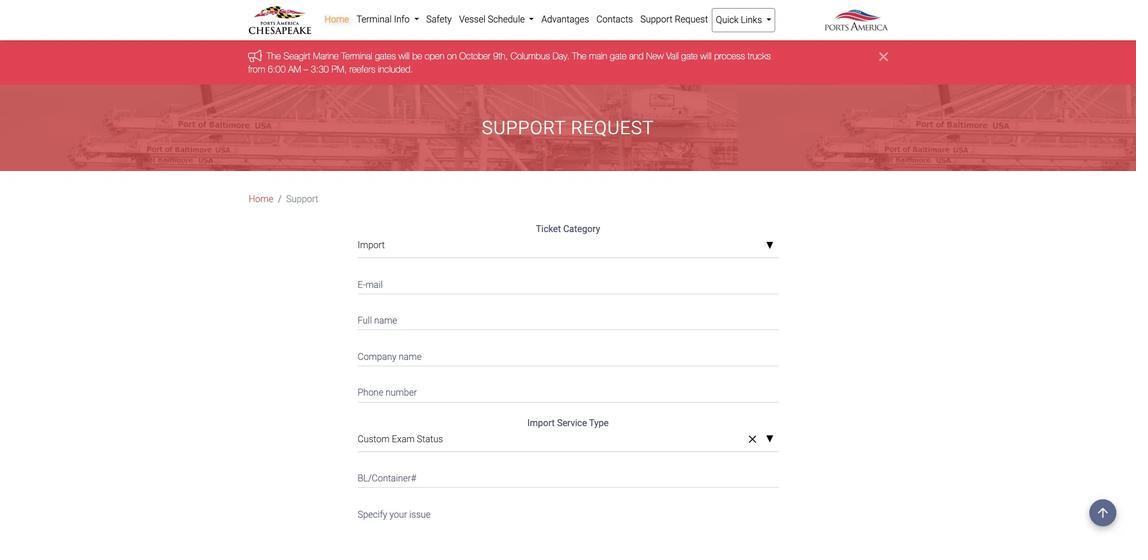 Task type: describe. For each thing, give the bounding box(es) containing it.
safety link
[[423, 8, 456, 31]]

0 vertical spatial support
[[641, 14, 673, 25]]

import for import service type
[[528, 418, 555, 429]]

number
[[386, 388, 417, 399]]

process
[[714, 51, 745, 61]]

day.
[[553, 51, 570, 61]]

1 horizontal spatial home
[[325, 14, 349, 25]]

0 horizontal spatial home link
[[249, 193, 273, 207]]

BL/Container# text field
[[358, 466, 779, 489]]

1 ▼ from the top
[[766, 241, 774, 251]]

2 gate from the left
[[682, 51, 698, 61]]

9th,
[[493, 51, 508, 61]]

ticket category
[[536, 224, 600, 235]]

quick
[[716, 14, 739, 25]]

terminal info link
[[353, 8, 423, 31]]

1 gate from the left
[[610, 51, 627, 61]]

specify your issue
[[358, 510, 431, 520]]

phone
[[358, 388, 384, 399]]

columbus
[[511, 51, 550, 61]]

go to top image
[[1090, 500, 1117, 527]]

the seagirt marine terminal gates will be open on october 9th, columbus day. the main gate and new vail gate will process trucks from 6:00 am – 3:30 pm, reefers included. link
[[248, 51, 771, 74]]

terminal inside the seagirt marine terminal gates will be open on october 9th, columbus day. the main gate and new vail gate will process trucks from 6:00 am – 3:30 pm, reefers included.
[[341, 51, 373, 61]]

import for import
[[358, 240, 385, 251]]

Phone number text field
[[358, 381, 779, 403]]

6:00
[[268, 64, 286, 74]]

advantages link
[[538, 8, 593, 31]]

Specify your issue text field
[[358, 502, 779, 559]]

trucks
[[748, 51, 771, 61]]

company
[[358, 352, 397, 363]]

support request link
[[637, 8, 712, 31]]

seagirt
[[284, 51, 311, 61]]

reefers
[[350, 64, 376, 74]]

info
[[394, 14, 410, 25]]

gates
[[375, 51, 396, 61]]

links
[[741, 14, 762, 25]]

1 will from the left
[[399, 51, 410, 61]]

schedule
[[488, 14, 525, 25]]

contacts
[[597, 14, 633, 25]]

custom
[[358, 434, 390, 445]]

full
[[358, 316, 372, 327]]

issue
[[410, 510, 431, 520]]

vessel
[[459, 14, 486, 25]]

terminal inside terminal info link
[[357, 14, 392, 25]]

custom exam status
[[358, 434, 443, 445]]

open
[[425, 51, 445, 61]]

terminal info
[[357, 14, 412, 25]]

mail
[[366, 279, 383, 290]]



Task type: locate. For each thing, give the bounding box(es) containing it.
your
[[390, 510, 407, 520]]

0 vertical spatial name
[[374, 316, 397, 327]]

1 horizontal spatial will
[[701, 51, 712, 61]]

on
[[447, 51, 457, 61]]

1 vertical spatial import
[[528, 418, 555, 429]]

gate left and
[[610, 51, 627, 61]]

1 vertical spatial home link
[[249, 193, 273, 207]]

0 horizontal spatial gate
[[610, 51, 627, 61]]

e-
[[358, 279, 366, 290]]

the
[[267, 51, 281, 61], [572, 51, 587, 61]]

marine
[[313, 51, 339, 61]]

▼
[[766, 241, 774, 251], [766, 435, 774, 445]]

name right full
[[374, 316, 397, 327]]

vessel schedule link
[[456, 8, 538, 31]]

name for company name
[[399, 352, 422, 363]]

1 vertical spatial ▼
[[766, 435, 774, 445]]

will left be
[[399, 51, 410, 61]]

service
[[557, 418, 587, 429]]

1 horizontal spatial gate
[[682, 51, 698, 61]]

october
[[459, 51, 491, 61]]

phone number
[[358, 388, 417, 399]]

0 vertical spatial request
[[675, 14, 708, 25]]

will left 'process' in the top of the page
[[701, 51, 712, 61]]

support
[[641, 14, 673, 25], [482, 117, 566, 139], [286, 194, 319, 205]]

terminal up reefers
[[341, 51, 373, 61]]

1 horizontal spatial support
[[482, 117, 566, 139]]

2 will from the left
[[701, 51, 712, 61]]

0 vertical spatial home
[[325, 14, 349, 25]]

status
[[417, 434, 443, 445]]

1 vertical spatial home
[[249, 194, 273, 205]]

new
[[646, 51, 664, 61]]

1 vertical spatial support
[[482, 117, 566, 139]]

bullhorn image
[[248, 49, 267, 62]]

safety
[[426, 14, 452, 25]]

the seagirt marine terminal gates will be open on october 9th, columbus day. the main gate and new vail gate will process trucks from 6:00 am – 3:30 pm, reefers included.
[[248, 51, 771, 74]]

quick links
[[716, 14, 765, 25]]

specify
[[358, 510, 387, 520]]

bl/container#
[[358, 473, 417, 484]]

1 horizontal spatial the
[[572, 51, 587, 61]]

advantages
[[542, 14, 589, 25]]

name
[[374, 316, 397, 327], [399, 352, 422, 363]]

0 vertical spatial home link
[[321, 8, 353, 31]]

request
[[675, 14, 708, 25], [571, 117, 655, 139]]

and
[[629, 51, 644, 61]]

2 ▼ from the top
[[766, 435, 774, 445]]

will
[[399, 51, 410, 61], [701, 51, 712, 61]]

home link
[[321, 8, 353, 31], [249, 193, 273, 207]]

vessel schedule
[[459, 14, 527, 25]]

0 horizontal spatial the
[[267, 51, 281, 61]]

2 horizontal spatial support
[[641, 14, 673, 25]]

category
[[564, 224, 600, 235]]

1 horizontal spatial import
[[528, 418, 555, 429]]

–
[[304, 64, 308, 74]]

full name
[[358, 316, 397, 327]]

import service type
[[528, 418, 609, 429]]

1 vertical spatial terminal
[[341, 51, 373, 61]]

vail
[[667, 51, 679, 61]]

exam
[[392, 434, 415, 445]]

1 vertical spatial name
[[399, 352, 422, 363]]

be
[[412, 51, 422, 61]]

0 vertical spatial ▼
[[766, 241, 774, 251]]

import up e-mail
[[358, 240, 385, 251]]

the up 6:00
[[267, 51, 281, 61]]

pm,
[[332, 64, 347, 74]]

0 vertical spatial import
[[358, 240, 385, 251]]

the seagirt marine terminal gates will be open on october 9th, columbus day. the main gate and new vail gate will process trucks from 6:00 am – 3:30 pm, reefers included. alert
[[0, 41, 1137, 85]]

0 horizontal spatial request
[[571, 117, 655, 139]]

0 horizontal spatial support
[[286, 194, 319, 205]]

1 vertical spatial request
[[571, 117, 655, 139]]

close image
[[880, 50, 888, 64]]

0 horizontal spatial will
[[399, 51, 410, 61]]

0 vertical spatial support request
[[641, 14, 708, 25]]

1 vertical spatial support request
[[482, 117, 655, 139]]

company name
[[358, 352, 422, 363]]

name right company
[[399, 352, 422, 363]]

gate right vail
[[682, 51, 698, 61]]

2 vertical spatial support
[[286, 194, 319, 205]]

included.
[[378, 64, 413, 74]]

0 horizontal spatial name
[[374, 316, 397, 327]]

gate
[[610, 51, 627, 61], [682, 51, 698, 61]]

import left the service
[[528, 418, 555, 429]]

am
[[288, 64, 301, 74]]

import
[[358, 240, 385, 251], [528, 418, 555, 429]]

home
[[325, 14, 349, 25], [249, 194, 273, 205]]

main
[[589, 51, 608, 61]]

terminal left info
[[357, 14, 392, 25]]

the right day.
[[572, 51, 587, 61]]

2 the from the left
[[572, 51, 587, 61]]

1 the from the left
[[267, 51, 281, 61]]

from
[[248, 64, 265, 74]]

1 horizontal spatial name
[[399, 352, 422, 363]]

1 horizontal spatial home link
[[321, 8, 353, 31]]

0 horizontal spatial home
[[249, 194, 273, 205]]

quick links link
[[712, 8, 776, 32]]

terminal
[[357, 14, 392, 25], [341, 51, 373, 61]]

type
[[589, 418, 609, 429]]

name for full name
[[374, 316, 397, 327]]

E-mail email field
[[358, 272, 779, 295]]

Full name text field
[[358, 308, 779, 331]]

support request
[[641, 14, 708, 25], [482, 117, 655, 139]]

Company name text field
[[358, 344, 779, 367]]

1 horizontal spatial request
[[675, 14, 708, 25]]

ticket
[[536, 224, 561, 235]]

e-mail
[[358, 279, 383, 290]]

contacts link
[[593, 8, 637, 31]]

0 horizontal spatial import
[[358, 240, 385, 251]]

✕
[[749, 434, 757, 446]]

0 vertical spatial terminal
[[357, 14, 392, 25]]

3:30
[[311, 64, 329, 74]]



Task type: vqa. For each thing, say whether or not it's contained in the screenshot.
Stay Connected
no



